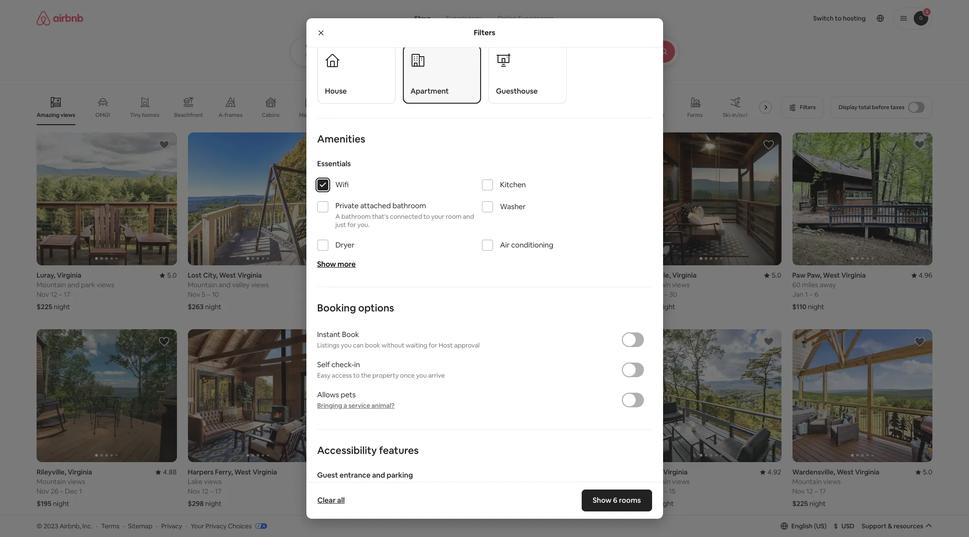 Task type: locate. For each thing, give the bounding box(es) containing it.
– inside "luray, virginia mountain and park views nov 12 – 17 $225 night"
[[59, 291, 62, 299]]

1 horizontal spatial privacy
[[206, 523, 227, 531]]

12 down wardensville,
[[807, 488, 813, 497]]

0 horizontal spatial 5.0
[[167, 271, 177, 280]]

· left privacy link
[[156, 523, 158, 531]]

experiences up filters
[[446, 14, 482, 22]]

0 horizontal spatial for
[[348, 221, 356, 229]]

options
[[358, 302, 394, 315]]

virginia inside wardensville, west virginia mountain views nov 12 – 17 $225 night
[[855, 469, 880, 477]]

add to wishlist: hedgesville, west virginia image
[[461, 534, 472, 538]]

mountain up 26
[[37, 478, 66, 487]]

you right the once
[[416, 372, 427, 380]]

west up valley
[[219, 271, 236, 280]]

before
[[872, 104, 890, 111]]

west right ferry,
[[234, 469, 251, 477]]

1 vertical spatial 5.0 out of 5 average rating image
[[916, 469, 933, 477]]

None search field
[[290, 0, 704, 67]]

2 dec from the left
[[641, 488, 654, 497]]

0 vertical spatial you
[[341, 342, 352, 350]]

apartment button
[[403, 45, 481, 104]]

entrance
[[340, 471, 371, 481]]

mountain down basye, at the bottom right
[[641, 478, 671, 487]]

1 for dec
[[79, 488, 82, 497]]

views up airbnb,
[[68, 478, 85, 487]]

privacy right your at bottom left
[[206, 523, 227, 531]]

12 down luray,
[[51, 291, 57, 299]]

for
[[348, 221, 356, 229], [429, 342, 437, 350]]

waiting
[[406, 342, 427, 350]]

attached
[[360, 201, 391, 211]]

0 horizontal spatial to
[[353, 372, 360, 380]]

jan
[[793, 291, 804, 299]]

mountain
[[37, 281, 66, 290], [188, 281, 217, 290], [339, 281, 368, 290], [490, 281, 520, 290], [641, 281, 671, 290], [37, 478, 66, 487], [490, 478, 520, 487], [641, 478, 671, 487], [793, 478, 822, 487]]

3 · from the left
[[156, 523, 158, 531]]

views down 'waterford,'
[[356, 478, 374, 487]]

1 vertical spatial to
[[353, 372, 360, 380]]

0 horizontal spatial add to wishlist: rileyville, virginia image
[[159, 337, 169, 348]]

night up (us)
[[810, 500, 826, 509]]

access
[[332, 372, 352, 380]]

1 horizontal spatial add to wishlist: rileyville, virginia image
[[763, 140, 774, 151]]

a-frames
[[218, 112, 243, 119]]

0 vertical spatial for
[[348, 221, 356, 229]]

show left map
[[464, 482, 480, 491]]

$225 up english
[[793, 500, 808, 509]]

1 horizontal spatial $225
[[793, 500, 808, 509]]

1
[[805, 291, 808, 299], [79, 488, 82, 497]]

5.0 out of 5 average rating image
[[764, 271, 782, 280], [916, 469, 933, 477]]

instant book listings you can book without waiting for host approval
[[317, 330, 480, 350]]

to left the
[[353, 372, 360, 380]]

show
[[317, 260, 336, 269], [464, 482, 480, 491], [593, 496, 612, 506]]

0 horizontal spatial 6
[[613, 496, 618, 506]]

1 horizontal spatial 1
[[805, 291, 808, 299]]

add to wishlist: harpers ferry, west virginia image
[[310, 337, 321, 348]]

1 horizontal spatial 6
[[815, 291, 819, 299]]

and left park
[[68, 281, 79, 290]]

1 vertical spatial for
[[429, 342, 437, 350]]

and inside "luray, virginia mountain and park views nov 12 – 17 $225 night"
[[68, 281, 79, 290]]

10 right 5
[[212, 291, 219, 299]]

views up '15'
[[672, 478, 690, 487]]

1 vertical spatial 10
[[656, 488, 663, 497]]

rileyville, virginia mountain views nov 25 – 30 night
[[641, 271, 697, 312]]

mountain down wardensville,
[[793, 478, 822, 487]]

park
[[81, 281, 95, 290]]

rileyville, inside rileyville, virginia mountain views nov 25 – 30 night
[[641, 271, 671, 280]]

0 horizontal spatial privacy
[[161, 523, 182, 531]]

lake
[[383, 281, 396, 290]]

you down book
[[341, 342, 352, 350]]

for right just
[[348, 221, 356, 229]]

0 vertical spatial 5.0 out of 5 average rating image
[[764, 271, 782, 280]]

1 privacy from the left
[[161, 523, 182, 531]]

1 vertical spatial 1
[[79, 488, 82, 497]]

4.81 out of 5 average rating image
[[307, 469, 328, 477]]

experiences right online
[[518, 14, 554, 22]]

farms
[[687, 112, 703, 119]]

in
[[354, 361, 360, 370]]

5.0 out of 5 average rating image
[[160, 271, 177, 280]]

· right inc.
[[96, 523, 98, 531]]

clear
[[317, 496, 336, 506]]

show more
[[317, 260, 356, 269]]

bathroom up connected
[[393, 201, 426, 211]]

10 left '15'
[[656, 488, 663, 497]]

0 horizontal spatial 1
[[79, 488, 82, 497]]

0 vertical spatial rileyville,
[[641, 271, 671, 280]]

miles
[[802, 281, 819, 290]]

1 vertical spatial rileyville,
[[37, 469, 66, 477]]

privacy left your at bottom left
[[161, 523, 182, 531]]

1 horizontal spatial 17
[[215, 488, 221, 497]]

4.88
[[163, 469, 177, 477]]

bathroom
[[393, 201, 426, 211], [341, 213, 371, 221]]

english
[[792, 523, 813, 531]]

mountain up 5
[[188, 281, 217, 290]]

guest entrance and parking
[[317, 471, 413, 481]]

waterford,
[[339, 469, 374, 477]]

private attached bathroom a bathroom that's connected to your room and just for you.
[[336, 201, 474, 229]]

views down wardensville,
[[823, 478, 841, 487]]

night down luray,
[[54, 303, 70, 312]]

virginia inside "luray, virginia mountain and park views nov 12 – 17 $225 night"
[[57, 271, 81, 280]]

views inside rileyville, virginia mountain views nov 25 – 30 night
[[672, 281, 690, 290]]

homes
[[142, 112, 160, 119]]

luray, virginia mountain and park views nov 12 – 17 $225 night
[[37, 271, 114, 312]]

12 inside harpers ferry, west virginia lake views nov 12 – 17 $298 night
[[202, 488, 208, 497]]

to left your
[[424, 213, 430, 221]]

1 horizontal spatial dec
[[641, 488, 654, 497]]

2 horizontal spatial 5.0
[[923, 469, 933, 477]]

6 inside paw paw, west virginia 60 miles away jan 1 – 6 $110 night
[[815, 291, 819, 299]]

add to wishlist: quicksburg, virginia image
[[612, 337, 623, 348]]

display total before taxes button
[[831, 97, 933, 118]]

0 horizontal spatial 5.0 out of 5 average rating image
[[764, 271, 782, 280]]

tiny
[[130, 112, 141, 119]]

1 horizontal spatial 10
[[656, 488, 663, 497]]

arrive
[[428, 372, 445, 380]]

show left more
[[317, 260, 336, 269]]

nov left 25
[[641, 291, 654, 299]]

0 horizontal spatial dec
[[65, 488, 78, 497]]

add to wishlist: basye, virginia image
[[310, 534, 321, 538]]

rileyville, for 26
[[37, 469, 66, 477]]

1 vertical spatial bathroom
[[341, 213, 371, 221]]

views inside rileyville, virginia mountain views nov 26 – dec 1 $195 night
[[68, 478, 85, 487]]

views inside wardensville, west virginia mountain views nov 12 – 17 $225 night
[[823, 478, 841, 487]]

12 for $298
[[202, 488, 208, 497]]

1 horizontal spatial experiences
[[518, 14, 554, 22]]

allows
[[317, 391, 339, 400]]

2 horizontal spatial 12
[[807, 488, 813, 497]]

$178
[[641, 500, 656, 509]]

west inside paw paw, west virginia 60 miles away jan 1 – 6 $110 night
[[823, 271, 840, 280]]

17 inside harpers ferry, west virginia lake views nov 12 – 17 $298 night
[[215, 488, 221, 497]]

dec up $178
[[641, 488, 654, 497]]

1 horizontal spatial you
[[416, 372, 427, 380]]

and left lake
[[370, 281, 382, 290]]

1 horizontal spatial 5.0 out of 5 average rating image
[[916, 469, 933, 477]]

terms · sitemap · privacy ·
[[101, 523, 187, 531]]

rileyville, up 26
[[37, 469, 66, 477]]

0 horizontal spatial you
[[341, 342, 352, 350]]

2 horizontal spatial 17
[[820, 488, 826, 497]]

booking
[[317, 302, 356, 315]]

wardensville, west virginia mountain views nov 12 – 17 $225 night
[[793, 469, 880, 509]]

show left rooms in the right bottom of the page
[[593, 496, 612, 506]]

night down '15'
[[658, 500, 674, 509]]

nov inside wardensville, west virginia mountain views nov 12 – 17 $225 night
[[793, 488, 805, 497]]

mountain and river views
[[490, 478, 568, 487]]

dec
[[65, 488, 78, 497], [641, 488, 654, 497]]

1 inside paw paw, west virginia 60 miles away jan 1 – 6 $110 night
[[805, 291, 808, 299]]

mountain inside "luray, virginia mountain and park views nov 12 – 17 $225 night"
[[37, 281, 66, 290]]

0 horizontal spatial 10
[[212, 291, 219, 299]]

and left valley
[[219, 281, 231, 290]]

mountain down air
[[490, 281, 520, 290]]

1 horizontal spatial to
[[424, 213, 430, 221]]

4.92 out of 5 average rating image
[[760, 469, 782, 477]]

mountain left river
[[490, 478, 520, 487]]

– inside harpers ferry, west virginia lake views nov 12 – 17 $298 night
[[210, 488, 213, 497]]

nov
[[37, 291, 49, 299], [188, 291, 200, 299], [641, 291, 654, 299], [37, 488, 49, 497], [188, 488, 200, 497], [793, 488, 805, 497]]

0 horizontal spatial 12
[[51, 291, 57, 299]]

show for show map
[[464, 482, 480, 491]]

design
[[566, 112, 583, 119]]

1 vertical spatial add to wishlist: rileyville, virginia image
[[159, 337, 169, 348]]

for inside instant book listings you can book without waiting for host approval
[[429, 342, 437, 350]]

service
[[349, 402, 370, 410]]

filters dialog
[[306, 8, 663, 538]]

$ usd
[[834, 523, 855, 531]]

mountain down luray,
[[37, 281, 66, 290]]

night right $110
[[808, 303, 825, 312]]

in/out
[[732, 112, 748, 119]]

online experiences
[[498, 14, 554, 22]]

you inside instant book listings you can book without waiting for host approval
[[341, 342, 352, 350]]

nov left 26
[[37, 488, 49, 497]]

0 horizontal spatial show
[[317, 260, 336, 269]]

night right $298
[[205, 500, 222, 509]]

1 horizontal spatial 5.0
[[772, 271, 782, 280]]

nov down luray,
[[37, 291, 49, 299]]

Where field
[[305, 52, 425, 60]]

6 left rooms in the right bottom of the page
[[613, 496, 618, 506]]

and left river
[[521, 478, 533, 487]]

apartment
[[411, 86, 449, 96]]

12 for $225
[[51, 291, 57, 299]]

6 inside filters dialog
[[613, 496, 618, 506]]

1 experiences from the left
[[446, 14, 482, 22]]

west inside wardensville, west virginia mountain views nov 12 – 17 $225 night
[[837, 469, 854, 477]]

add to wishlist: rileyville, virginia image
[[763, 140, 774, 151], [159, 337, 169, 348]]

mountain inside rileyville, virginia mountain views nov 26 – dec 1 $195 night
[[37, 478, 66, 487]]

night inside basye, virginia mountain views dec 10 – 15 $178 night
[[658, 500, 674, 509]]

once
[[400, 372, 415, 380]]

basye, virginia mountain views dec 10 – 15 $178 night
[[641, 469, 690, 509]]

all
[[337, 496, 345, 506]]

dec right 26
[[65, 488, 78, 497]]

virginia inside basye, virginia mountain views dec 10 – 15 $178 night
[[663, 469, 688, 477]]

1 vertical spatial show
[[464, 482, 480, 491]]

group
[[37, 90, 776, 125], [37, 133, 177, 266], [188, 133, 328, 266], [339, 133, 479, 266], [490, 133, 630, 266], [641, 133, 782, 266], [793, 133, 933, 266], [37, 330, 177, 463], [188, 330, 328, 463], [339, 330, 479, 463], [490, 330, 630, 463], [641, 330, 782, 463], [793, 330, 933, 463], [37, 527, 177, 538], [188, 527, 328, 538], [339, 527, 479, 538], [490, 527, 630, 538], [641, 527, 782, 538], [793, 527, 933, 538]]

1 horizontal spatial bathroom
[[393, 201, 426, 211]]

trending
[[478, 112, 501, 119]]

rileyville, up 25
[[641, 271, 671, 280]]

basye,
[[641, 469, 662, 477]]

views right amazing
[[61, 112, 75, 119]]

6
[[815, 291, 819, 299], [613, 496, 618, 506]]

nov down wardensville,
[[793, 488, 805, 497]]

nov left 5
[[188, 291, 200, 299]]

4.92
[[768, 469, 782, 477]]

a-
[[218, 112, 224, 119]]

show 6 rooms
[[593, 496, 641, 506]]

2 horizontal spatial show
[[593, 496, 612, 506]]

dec inside rileyville, virginia mountain views nov 26 – dec 1 $195 night
[[65, 488, 78, 497]]

west inside lost city, west virginia mountain and valley views nov 5 – 10 $263 night
[[219, 271, 236, 280]]

night down 5
[[205, 303, 221, 312]]

views inside lost city, west virginia mountain and valley views nov 5 – 10 $263 night
[[251, 281, 269, 290]]

choices
[[228, 523, 252, 531]]

mountain inside lost city, west virginia mountain and valley views nov 5 – 10 $263 night
[[188, 281, 217, 290]]

· right terms
[[123, 523, 125, 531]]

profile element
[[576, 0, 933, 37]]

night down 30
[[659, 303, 675, 312]]

0 vertical spatial $225
[[37, 303, 52, 312]]

1 dec from the left
[[65, 488, 78, 497]]

0 vertical spatial 6
[[815, 291, 819, 299]]

0 horizontal spatial rileyville,
[[37, 469, 66, 477]]

17 inside "luray, virginia mountain and park views nov 12 – 17 $225 night"
[[64, 291, 70, 299]]

2 privacy from the left
[[206, 523, 227, 531]]

$225 down luray,
[[37, 303, 52, 312]]

bathroom down private
[[341, 213, 371, 221]]

0 horizontal spatial experiences
[[446, 14, 482, 22]]

1 right 26
[[79, 488, 82, 497]]

virginia inside rileyville, virginia mountain views nov 25 – 30 night
[[672, 271, 697, 280]]

mountain up 25
[[641, 281, 671, 290]]

nov down lake
[[188, 488, 200, 497]]

mountain inside rileyville, virginia mountain views nov 25 – 30 night
[[641, 281, 671, 290]]

english (us)
[[792, 523, 827, 531]]

1 horizontal spatial for
[[429, 342, 437, 350]]

12 inside "luray, virginia mountain and park views nov 12 – 17 $225 night"
[[51, 291, 57, 299]]

1 vertical spatial you
[[416, 372, 427, 380]]

views inside basye, virginia mountain views dec 10 – 15 $178 night
[[672, 478, 690, 487]]

nov inside harpers ferry, west virginia lake views nov 12 – 17 $298 night
[[188, 488, 200, 497]]

0 vertical spatial 10
[[212, 291, 219, 299]]

west for ferry,
[[234, 469, 251, 477]]

&
[[888, 523, 893, 531]]

5.0 for rileyville, virginia mountain views nov 25 – 30 night
[[772, 271, 782, 280]]

1 right jan
[[805, 291, 808, 299]]

west up away
[[823, 271, 840, 280]]

0 horizontal spatial 17
[[64, 291, 70, 299]]

you inside "self check-in easy access to the property once you arrive"
[[416, 372, 427, 380]]

mountain down more
[[339, 281, 368, 290]]

show for show more
[[317, 260, 336, 269]]

and left parking
[[372, 471, 385, 481]]

west right wardensville,
[[837, 469, 854, 477]]

for left host
[[429, 342, 437, 350]]

what can we help you find? tab list
[[407, 9, 490, 27]]

1 horizontal spatial 12
[[202, 488, 208, 497]]

0 vertical spatial 1
[[805, 291, 808, 299]]

1 vertical spatial 6
[[613, 496, 618, 506]]

night inside wardensville, west virginia mountain views nov 12 – 17 $225 night
[[810, 500, 826, 509]]

usd
[[842, 523, 855, 531]]

10 inside lost city, west virginia mountain and valley views nov 5 – 10 $263 night
[[212, 291, 219, 299]]

privacy link
[[161, 523, 182, 531]]

west inside harpers ferry, west virginia lake views nov 12 – 17 $298 night
[[234, 469, 251, 477]]

rileyville,
[[641, 271, 671, 280], [37, 469, 66, 477]]

to inside "self check-in easy access to the property once you arrive"
[[353, 372, 360, 380]]

show inside button
[[464, 482, 480, 491]]

0 vertical spatial to
[[424, 213, 430, 221]]

0 horizontal spatial bathroom
[[341, 213, 371, 221]]

1 inside rileyville, virginia mountain views nov 26 – dec 1 $195 night
[[79, 488, 82, 497]]

virginia
[[57, 271, 81, 280], [238, 271, 262, 280], [672, 271, 697, 280], [842, 271, 866, 280], [68, 469, 92, 477], [253, 469, 277, 477], [376, 469, 400, 477], [663, 469, 688, 477], [855, 469, 880, 477]]

· left your at bottom left
[[186, 523, 187, 531]]

views down ferry,
[[204, 478, 222, 487]]

nov inside lost city, west virginia mountain and valley views nov 5 – 10 $263 night
[[188, 291, 200, 299]]

animal?
[[372, 402, 395, 410]]

views right park
[[97, 281, 114, 290]]

and right room
[[463, 213, 474, 221]]

resources
[[894, 523, 924, 531]]

views up 30
[[672, 281, 690, 290]]

views down conditioning
[[521, 281, 539, 290]]

1 horizontal spatial show
[[464, 482, 480, 491]]

washer
[[500, 202, 526, 212]]

private
[[336, 201, 359, 211]]

12 down lake
[[202, 488, 208, 497]]

0 vertical spatial add to wishlist: rileyville, virginia image
[[763, 140, 774, 151]]

harpers
[[188, 469, 214, 477]]

night down 26
[[53, 500, 69, 509]]

waterford, virginia river views
[[339, 469, 400, 487]]

virginia inside rileyville, virginia mountain views nov 26 – dec 1 $195 night
[[68, 469, 92, 477]]

views right valley
[[251, 281, 269, 290]]

and
[[463, 213, 474, 221], [68, 281, 79, 290], [219, 281, 231, 290], [370, 281, 382, 290], [372, 471, 385, 481], [521, 478, 533, 487]]

treehouses
[[517, 112, 547, 119]]

rileyville, inside rileyville, virginia mountain views nov 26 – dec 1 $195 night
[[37, 469, 66, 477]]

$225
[[37, 303, 52, 312], [793, 500, 808, 509]]

just
[[336, 221, 346, 229]]

0 horizontal spatial $225
[[37, 303, 52, 312]]

1 vertical spatial $225
[[793, 500, 808, 509]]

2 vertical spatial show
[[593, 496, 612, 506]]

0 vertical spatial show
[[317, 260, 336, 269]]

experiences
[[446, 14, 482, 22], [518, 14, 554, 22]]

rileyville, for 25
[[641, 271, 671, 280]]

stays tab panel
[[290, 37, 704, 67]]

ferry,
[[215, 469, 233, 477]]

ski-
[[723, 112, 732, 119]]

6 down miles
[[815, 291, 819, 299]]

– inside rileyville, virginia mountain views nov 25 – 30 night
[[664, 291, 668, 299]]

1 horizontal spatial rileyville,
[[641, 271, 671, 280]]



Task type: vqa. For each thing, say whether or not it's contained in the screenshot.
And in 'LOST CITY, WEST VIRGINIA MOUNTAIN AND VALLEY VIEWS NOV 5 – 10 $263 NIGHT'
yes



Task type: describe. For each thing, give the bounding box(es) containing it.
10 inside basye, virginia mountain views dec 10 – 15 $178 night
[[656, 488, 663, 497]]

support & resources button
[[862, 523, 933, 531]]

night right $209
[[357, 303, 373, 312]]

property
[[372, 372, 399, 380]]

mountain views
[[490, 281, 539, 290]]

views right river
[[550, 478, 568, 487]]

none search field containing stays
[[290, 0, 704, 67]]

12 inside wardensville, west virginia mountain views nov 12 – 17 $225 night
[[807, 488, 813, 497]]

west for city,
[[219, 271, 236, 280]]

night inside lost city, west virginia mountain and valley views nov 5 – 10 $263 night
[[205, 303, 221, 312]]

add to wishlist: waterford, virginia image
[[461, 337, 472, 348]]

show more button
[[317, 260, 356, 269]]

west for paw,
[[823, 271, 840, 280]]

frames
[[224, 112, 243, 119]]

add to wishlist: rileyville, virginia image for 5.0
[[763, 140, 774, 151]]

to inside private attached bathroom a bathroom that's connected to your room and just for you.
[[424, 213, 430, 221]]

0 vertical spatial bathroom
[[393, 201, 426, 211]]

night inside rileyville, virginia mountain views nov 26 – dec 1 $195 night
[[53, 500, 69, 509]]

5.0 for luray, virginia mountain and park views nov 12 – 17 $225 night
[[167, 271, 177, 280]]

© 2023 airbnb, inc. ·
[[37, 523, 98, 531]]

accessibility
[[317, 445, 377, 457]]

the
[[361, 372, 371, 380]]

(us)
[[814, 523, 827, 531]]

virginia inside harpers ferry, west virginia lake views nov 12 – 17 $298 night
[[253, 469, 277, 477]]

17 for lake
[[215, 488, 221, 497]]

mansions
[[299, 112, 323, 119]]

$263
[[188, 303, 204, 312]]

add to wishlist: basye, virginia image
[[763, 337, 774, 348]]

self
[[317, 361, 330, 370]]

features
[[379, 445, 419, 457]]

lost city, west virginia mountain and valley views nov 5 – 10 $263 night
[[188, 271, 269, 312]]

night inside "luray, virginia mountain and park views nov 12 – 17 $225 night"
[[54, 303, 70, 312]]

book
[[365, 342, 380, 350]]

beachfront
[[174, 112, 203, 119]]

views inside waterford, virginia river views
[[356, 478, 374, 487]]

add to wishlist: wardensville, west virginia image
[[914, 337, 925, 348]]

airbnb,
[[60, 523, 81, 531]]

room
[[446, 213, 462, 221]]

bringing
[[317, 402, 342, 410]]

add to wishlist: harpers ferry, west virginia image
[[612, 534, 623, 538]]

countryside
[[339, 112, 370, 119]]

your privacy choices
[[191, 523, 252, 531]]

1 · from the left
[[96, 523, 98, 531]]

guesthouse
[[496, 86, 538, 96]]

sitemap link
[[128, 523, 153, 531]]

– inside paw paw, west virginia 60 miles away jan 1 – 6 $110 night
[[810, 291, 813, 299]]

mountain inside wardensville, west virginia mountain views nov 12 – 17 $225 night
[[793, 478, 822, 487]]

lake
[[188, 478, 202, 487]]

$225 inside wardensville, west virginia mountain views nov 12 – 17 $225 night
[[793, 500, 808, 509]]

listings
[[317, 342, 340, 350]]

omg!
[[95, 112, 110, 119]]

show for show 6 rooms
[[593, 496, 612, 506]]

add to wishlist: luray, virginia image
[[159, 140, 169, 151]]

lost
[[188, 271, 202, 280]]

17 for park
[[64, 291, 70, 299]]

5.0 for wardensville, west virginia mountain views nov 12 – 17 $225 night
[[923, 469, 933, 477]]

$225 inside "luray, virginia mountain and park views nov 12 – 17 $225 night"
[[37, 303, 52, 312]]

that's
[[372, 213, 389, 221]]

show map
[[464, 482, 495, 491]]

and inside private attached bathroom a bathroom that's connected to your room and just for you.
[[463, 213, 474, 221]]

30
[[669, 291, 677, 299]]

2 · from the left
[[123, 523, 125, 531]]

nov inside rileyville, virginia mountain views nov 25 – 30 night
[[641, 291, 654, 299]]

virginia inside waterford, virginia river views
[[376, 469, 400, 477]]

©
[[37, 523, 42, 531]]

night inside harpers ferry, west virginia lake views nov 12 – 17 $298 night
[[205, 500, 222, 509]]

mountain and lake views
[[339, 281, 415, 290]]

easy
[[317, 372, 331, 380]]

$298
[[188, 500, 204, 509]]

4.88 out of 5 average rating image
[[156, 469, 177, 477]]

stays button
[[407, 9, 438, 27]]

essentials
[[317, 159, 351, 169]]

1 for jan
[[805, 291, 808, 299]]

nov inside rileyville, virginia mountain views nov 26 – dec 1 $195 night
[[37, 488, 49, 497]]

a
[[336, 213, 340, 221]]

60
[[793, 281, 801, 290]]

dec inside basye, virginia mountain views dec 10 – 15 $178 night
[[641, 488, 654, 497]]

harpers ferry, west virginia lake views nov 12 – 17 $298 night
[[188, 469, 277, 509]]

– inside rileyville, virginia mountain views nov 26 – dec 1 $195 night
[[60, 488, 63, 497]]

pets
[[341, 391, 356, 400]]

allows pets bringing a service animal?
[[317, 391, 395, 410]]

mountain inside basye, virginia mountain views dec 10 – 15 $178 night
[[641, 478, 671, 487]]

taxes
[[891, 104, 905, 111]]

amenities
[[317, 133, 365, 146]]

display
[[839, 104, 858, 111]]

map
[[481, 482, 495, 491]]

book
[[342, 330, 359, 340]]

views inside "luray, virginia mountain and park views nov 12 – 17 $225 night"
[[97, 281, 114, 290]]

for inside private attached bathroom a bathroom that's connected to your room and just for you.
[[348, 221, 356, 229]]

wardensville,
[[793, 469, 836, 477]]

dryer
[[336, 241, 354, 250]]

support & resources
[[862, 523, 924, 531]]

host
[[439, 342, 453, 350]]

bringing a service animal? button
[[317, 402, 395, 410]]

house
[[325, 86, 347, 96]]

– inside wardensville, west virginia mountain views nov 12 – 17 $225 night
[[815, 488, 818, 497]]

$209 night
[[339, 303, 373, 312]]

2 experiences from the left
[[518, 14, 554, 22]]

add to wishlist: lost city, west virginia image
[[310, 140, 321, 151]]

views inside harpers ferry, west virginia lake views nov 12 – 17 $298 night
[[204, 478, 222, 487]]

$209
[[339, 303, 355, 312]]

terms link
[[101, 523, 119, 531]]

english (us) button
[[781, 523, 827, 531]]

$
[[834, 523, 838, 531]]

2023
[[44, 523, 58, 531]]

4.96 out of 5 average rating image
[[912, 271, 933, 280]]

5
[[202, 291, 206, 299]]

nov inside "luray, virginia mountain and park views nov 12 – 17 $225 night"
[[37, 291, 49, 299]]

stays
[[415, 14, 431, 22]]

4 · from the left
[[186, 523, 187, 531]]

total
[[859, 104, 871, 111]]

your privacy choices link
[[191, 523, 267, 532]]

and inside lost city, west virginia mountain and valley views nov 5 – 10 $263 night
[[219, 281, 231, 290]]

$169
[[339, 500, 354, 509]]

parks
[[448, 112, 462, 119]]

guest
[[317, 471, 338, 481]]

amazing views
[[37, 112, 75, 119]]

night inside rileyville, virginia mountain views nov 25 – 30 night
[[659, 303, 675, 312]]

amazing
[[37, 112, 59, 119]]

connected
[[390, 213, 422, 221]]

add to wishlist: rileyville, virginia image for 4.88
[[159, 337, 169, 348]]

city,
[[203, 271, 218, 280]]

– inside lost city, west virginia mountain and valley views nov 5 – 10 $263 night
[[207, 291, 210, 299]]

17 inside wardensville, west virginia mountain views nov 12 – 17 $225 night
[[820, 488, 826, 497]]

5.0 out of 5 average rating image for rileyville, virginia mountain views nov 25 – 30 night
[[764, 271, 782, 280]]

check-
[[332, 361, 354, 370]]

ski-in/out
[[723, 112, 748, 119]]

more
[[338, 260, 356, 269]]

kitchen
[[500, 180, 526, 190]]

filters
[[474, 28, 495, 37]]

your
[[191, 523, 204, 531]]

group containing amazing views
[[37, 90, 776, 125]]

add to wishlist: paw paw, west virginia image
[[914, 140, 925, 151]]

night inside paw paw, west virginia 60 miles away jan 1 – 6 $110 night
[[808, 303, 825, 312]]

tiny homes
[[130, 112, 160, 119]]

5.0 out of 5 average rating image for wardensville, west virginia mountain views nov 12 – 17 $225 night
[[916, 469, 933, 477]]

experiences inside button
[[446, 14, 482, 22]]

4.81
[[314, 469, 328, 477]]

views right lake
[[397, 281, 415, 290]]

virginia inside lost city, west virginia mountain and valley views nov 5 – 10 $263 night
[[238, 271, 262, 280]]

luray,
[[37, 271, 55, 280]]

where
[[305, 43, 323, 51]]

conditioning
[[511, 241, 554, 250]]

$110
[[793, 303, 807, 312]]

– inside basye, virginia mountain views dec 10 – 15 $178 night
[[664, 488, 668, 497]]

virginia inside paw paw, west virginia 60 miles away jan 1 – 6 $110 night
[[842, 271, 866, 280]]



